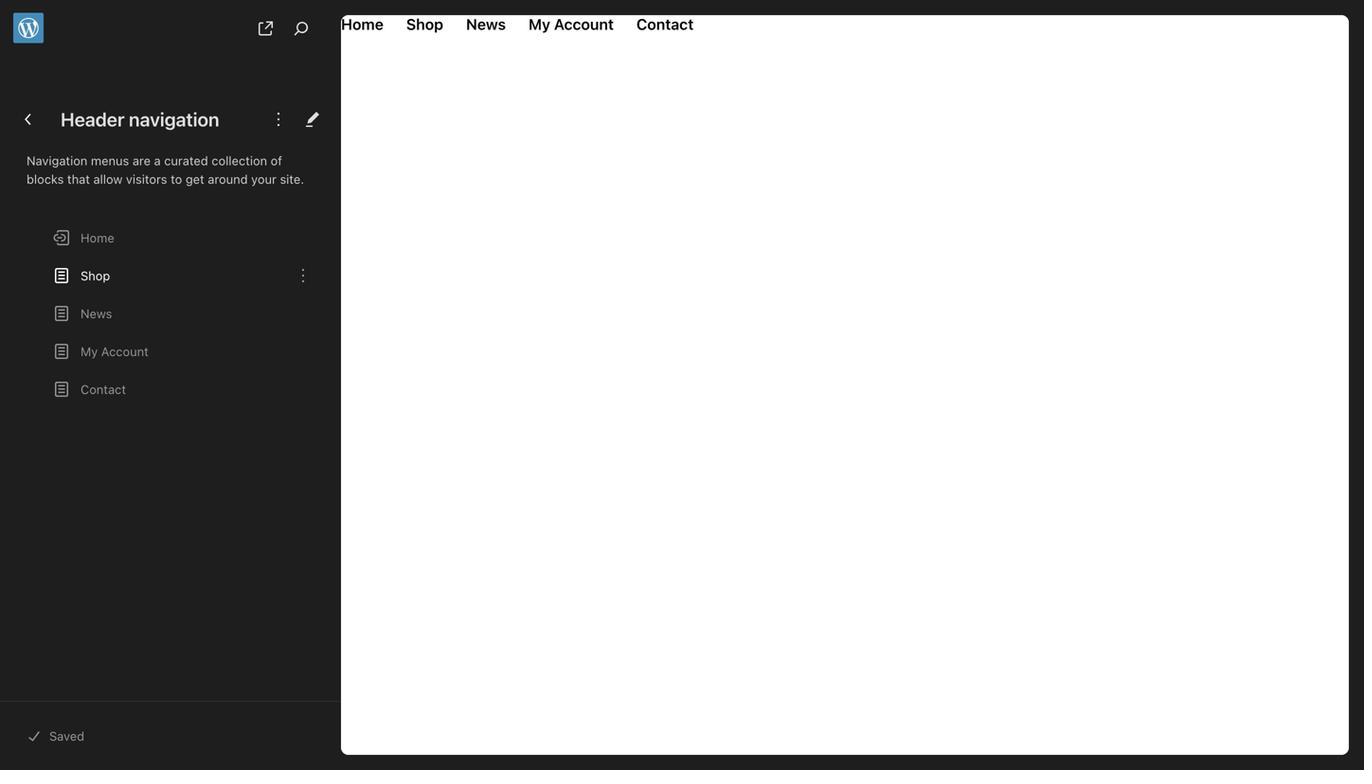 Task type: describe. For each thing, give the bounding box(es) containing it.
back image
[[17, 108, 40, 131]]

edit image
[[301, 108, 324, 131]]

view site (opens in a new tab) image
[[254, 17, 277, 40]]

my account
[[81, 344, 149, 359]]

shop
[[81, 269, 110, 283]]

contact
[[81, 382, 126, 396]]

my account link
[[27, 333, 291, 371]]

my
[[81, 344, 98, 359]]

your
[[251, 172, 277, 186]]

of
[[271, 154, 282, 168]]

navigation menus are a curated collection of blocks that allow visitors to get around your site.
[[27, 154, 304, 186]]

saved
[[49, 729, 84, 743]]

visitors
[[126, 172, 167, 186]]

allow
[[93, 172, 123, 186]]

get
[[186, 172, 204, 186]]

navigation
[[27, 154, 88, 168]]

actions image
[[267, 108, 290, 131]]

header navigation
[[61, 108, 219, 130]]

collection
[[212, 154, 267, 168]]

saved button
[[15, 717, 326, 755]]

site icon image
[[13, 13, 44, 43]]



Task type: vqa. For each thing, say whether or not it's contained in the screenshot.
Contact link
yes



Task type: locate. For each thing, give the bounding box(es) containing it.
account
[[101, 344, 149, 359]]

news link
[[27, 295, 291, 333]]

a
[[154, 154, 161, 168]]

editor content region
[[341, 15, 1349, 755]]

open command palette image
[[290, 17, 313, 40]]

header
[[61, 108, 125, 130]]

shop row
[[27, 257, 315, 295]]

options for page link image
[[292, 264, 315, 287]]

contact link
[[27, 371, 291, 408]]

around
[[208, 172, 248, 186]]

home
[[81, 231, 114, 245]]

shop link
[[27, 257, 291, 295]]

that
[[67, 172, 90, 186]]

menus
[[91, 154, 129, 168]]

to
[[171, 172, 182, 186]]

are
[[133, 154, 151, 168]]

news
[[81, 306, 112, 321]]

site.
[[280, 172, 304, 186]]

home link
[[27, 219, 291, 257]]

curated
[[164, 154, 208, 168]]

blocks
[[27, 172, 64, 186]]

navigation
[[129, 108, 219, 130]]



